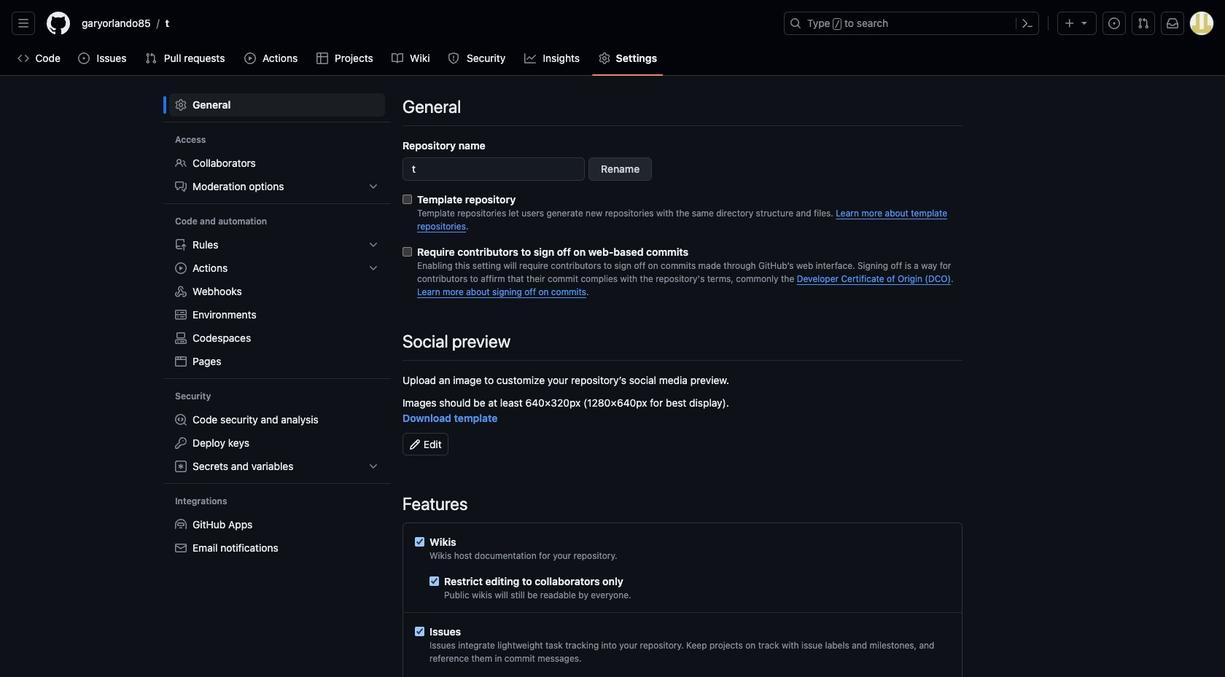 Task type: locate. For each thing, give the bounding box(es) containing it.
mail image
[[175, 542, 187, 554]]

book image
[[392, 53, 403, 64]]

graph image
[[524, 53, 536, 64]]

table image
[[316, 53, 328, 64]]

None text field
[[403, 158, 585, 181]]

issue opened image for git pull request icon to the right
[[1108, 18, 1120, 29]]

issue opened image right triangle down icon
[[1108, 18, 1120, 29]]

list
[[76, 12, 775, 35], [169, 152, 385, 198], [169, 233, 385, 373], [169, 408, 385, 478], [169, 513, 385, 560]]

key image
[[175, 437, 187, 449]]

command palette image
[[1022, 18, 1033, 29]]

None checkbox
[[403, 247, 412, 257], [415, 627, 424, 637], [403, 247, 412, 257], [415, 627, 424, 637]]

wikis group
[[415, 535, 950, 602]]

0 vertical spatial git pull request image
[[1138, 18, 1149, 29]]

issue opened image right code image
[[78, 53, 90, 64]]

None checkbox
[[403, 195, 412, 204], [415, 537, 424, 547], [430, 577, 439, 586], [403, 195, 412, 204], [415, 537, 424, 547], [430, 577, 439, 586]]

code image
[[18, 53, 29, 64]]

server image
[[175, 309, 187, 321]]

1 vertical spatial issue opened image
[[78, 53, 90, 64]]

0 horizontal spatial issue opened image
[[78, 53, 90, 64]]

issue opened image
[[1108, 18, 1120, 29], [78, 53, 90, 64]]

0 vertical spatial issue opened image
[[1108, 18, 1120, 29]]

hubot image
[[175, 519, 187, 531]]

shield image
[[448, 53, 460, 64]]

homepage image
[[47, 12, 70, 35]]

play image
[[244, 53, 256, 64]]

0 horizontal spatial git pull request image
[[145, 53, 157, 64]]

1 horizontal spatial git pull request image
[[1138, 18, 1149, 29]]

issue opened image for the bottom git pull request icon
[[78, 53, 90, 64]]

git pull request image
[[1138, 18, 1149, 29], [145, 53, 157, 64]]

1 horizontal spatial issue opened image
[[1108, 18, 1120, 29]]



Task type: vqa. For each thing, say whether or not it's contained in the screenshot.
3rd "2m"
no



Task type: describe. For each thing, give the bounding box(es) containing it.
gear image
[[175, 99, 187, 111]]

browser image
[[175, 356, 187, 368]]

triangle down image
[[1079, 17, 1090, 28]]

gear image
[[598, 53, 610, 64]]

people image
[[175, 157, 187, 169]]

notifications image
[[1167, 18, 1178, 29]]

1 vertical spatial git pull request image
[[145, 53, 157, 64]]

webhook image
[[175, 286, 187, 297]]

plus image
[[1064, 17, 1076, 29]]

codespaces image
[[175, 332, 187, 344]]

codescan image
[[175, 414, 187, 426]]

pencil image
[[409, 439, 421, 451]]



